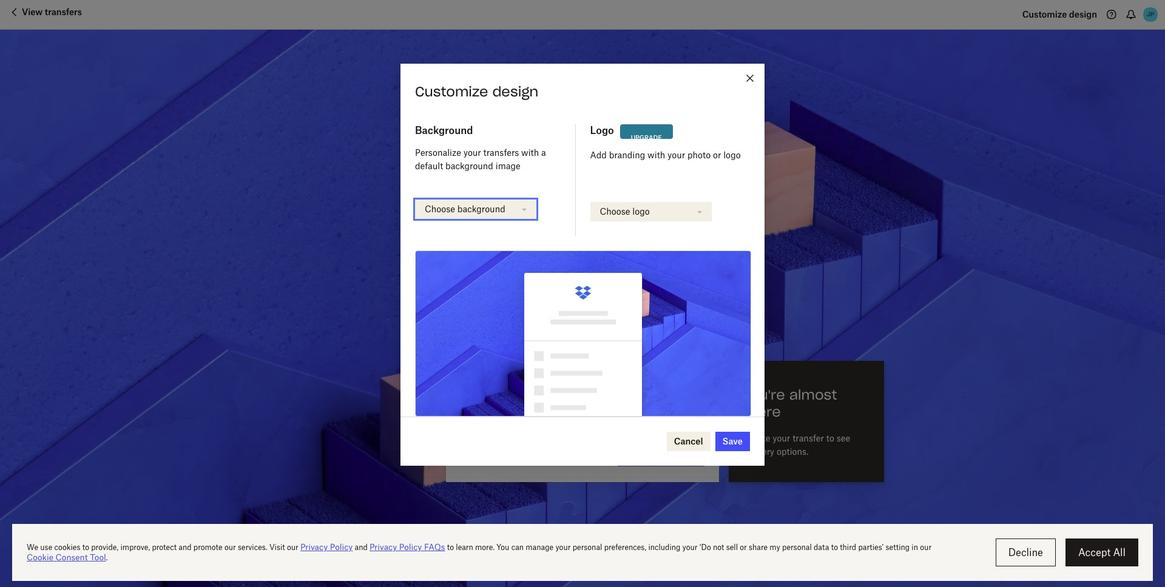 Task type: locate. For each thing, give the bounding box(es) containing it.
personalize your transfers with a default background image
[[415, 147, 546, 171]]

03- up "9.39"
[[490, 235, 504, 246]]

devhome_dm-
[[504, 235, 566, 246]]

2 vertical spatial 4k.png
[[552, 313, 582, 323]]

4k.png up 03-devhome_lm-4k.png row
[[566, 235, 595, 246]]

0 vertical spatial 4k.png
[[566, 235, 595, 246]]

logo upgrade
[[591, 124, 662, 141]]

mb for layers_dm-
[[506, 326, 518, 335]]

0 vertical spatial upgrade
[[631, 134, 662, 141]]

your up '28.1'
[[464, 147, 481, 158]]

a
[[542, 147, 546, 158]]

1 03- from the top
[[490, 235, 504, 246]]

choose for choose logo
[[600, 206, 631, 217]]

mb right the 8.1 at the left of page
[[501, 287, 513, 296]]

03-devhome_lm-4k.png 8.1 mb
[[490, 274, 593, 296]]

03-devhome_dm-4k.png row
[[446, 226, 720, 265]]

background
[[446, 161, 494, 171], [458, 204, 506, 214]]

logo down branding on the top of the page
[[633, 206, 650, 217]]

mb inside 03-devhome_dm-4k.png 9.39 mb
[[507, 248, 519, 257]]

upgrade up add branding with your photo or logo
[[631, 134, 662, 141]]

personalize
[[415, 147, 461, 158]]

0 horizontal spatial with
[[522, 147, 539, 158]]

4k.png for layers_dm-
[[552, 313, 582, 323]]

upgrade inside logo upgrade
[[631, 134, 662, 141]]

1 vertical spatial background
[[458, 204, 506, 214]]

4k.png
[[566, 235, 595, 246], [564, 274, 593, 284], [552, 313, 582, 323]]

0 horizontal spatial your
[[464, 147, 481, 158]]

8.1
[[490, 287, 499, 296]]

with down upgrade button
[[648, 150, 666, 160]]

4k.png inside 03-devhome_dm-4k.png 9.39 mb
[[566, 235, 595, 246]]

create
[[744, 433, 771, 444]]

1 vertical spatial 03-
[[490, 274, 504, 284]]

mb for devhome_dm-
[[507, 248, 519, 257]]

0 horizontal spatial choose
[[425, 204, 455, 214]]

1 horizontal spatial logo
[[724, 150, 741, 160]]

choose left link tab
[[425, 204, 455, 214]]

save
[[723, 436, 743, 447]]

upgrade
[[631, 134, 662, 141], [561, 175, 587, 182]]

0 vertical spatial 03-
[[490, 235, 504, 246]]

customize design
[[415, 83, 539, 100]]

0 horizontal spatial transfer
[[489, 152, 536, 167]]

03-devhome_lm-4k.png cell
[[461, 272, 683, 297]]

03-devhome_dm-4k.png cell
[[461, 233, 683, 258]]

1 vertical spatial transfer
[[793, 433, 825, 444]]

03- up the 8.1 at the left of page
[[490, 274, 504, 284]]

your for background
[[464, 147, 481, 158]]

10.6
[[490, 326, 504, 335]]

logo
[[591, 124, 614, 137]]

1 vertical spatial logo
[[633, 206, 650, 217]]

of
[[511, 173, 519, 183]]

background
[[415, 124, 473, 137]]

add
[[591, 150, 607, 160]]

transfer up options.
[[793, 433, 825, 444]]

mb right 10.6
[[506, 326, 518, 335]]

mb
[[479, 173, 493, 183], [538, 173, 552, 183], [507, 248, 519, 257], [501, 287, 513, 296], [506, 326, 518, 335]]

cancel button
[[667, 432, 711, 452]]

see
[[837, 433, 851, 444]]

add branding with your photo or logo
[[591, 150, 741, 160]]

2 03- from the top
[[490, 274, 504, 284]]

or
[[713, 150, 722, 160]]

delivery
[[744, 447, 775, 457]]

1 vertical spatial upgrade
[[561, 175, 587, 182]]

4k.png inside 03-devhome_lm-4k.png 8.1 mb
[[564, 274, 593, 284]]

4k.png for devhome_lm-
[[564, 274, 593, 284]]

03-devhome_lm-4k.png row
[[446, 265, 720, 304]]

9.39
[[490, 248, 505, 257]]

transfer
[[489, 152, 536, 167], [793, 433, 825, 444]]

tab list
[[461, 190, 705, 219]]

1 horizontal spatial transfer
[[793, 433, 825, 444]]

your left the photo
[[668, 150, 686, 160]]

devhome_lm-
[[504, 274, 564, 284]]

logo right or
[[724, 150, 741, 160]]

test transfer
[[461, 152, 536, 167]]

logo
[[724, 150, 741, 160], [633, 206, 650, 217]]

upgrade right 100
[[561, 175, 587, 182]]

choose inside popup button
[[600, 206, 631, 217]]

03- inside 03-devhome_lm-4k.png 8.1 mb
[[490, 274, 504, 284]]

4k.png down 03-devhome_dm-4k.png row
[[564, 274, 593, 284]]

choose inside popup button
[[425, 204, 455, 214]]

4k.png down 03-devhome_lm-4k.png cell
[[552, 313, 582, 323]]

1 horizontal spatial upgrade
[[631, 134, 662, 141]]

4k.png inside 04-layers_dm-4k.png 10.6 mb
[[552, 313, 582, 323]]

mb inside 04-layers_dm-4k.png 10.6 mb
[[506, 326, 518, 335]]

default
[[415, 161, 443, 171]]

0 horizontal spatial logo
[[633, 206, 650, 217]]

your inside create your transfer to see delivery options.
[[773, 433, 791, 444]]

transfer up of
[[489, 152, 536, 167]]

link tab
[[461, 190, 488, 219]]

1 horizontal spatial with
[[648, 150, 666, 160]]

100
[[521, 173, 536, 183]]

mb right "9.39"
[[507, 248, 519, 257]]

file transfers settings modal dialog
[[401, 4, 765, 588]]

1 vertical spatial 4k.png
[[564, 274, 593, 284]]

tab list containing link
[[461, 190, 705, 219]]

03- for devhome_dm-
[[490, 235, 504, 246]]

mb for devhome_lm-
[[501, 287, 513, 296]]

1 horizontal spatial choose
[[600, 206, 631, 217]]

choose
[[425, 204, 455, 214], [600, 206, 631, 217]]

you're
[[744, 387, 786, 404]]

03-
[[490, 235, 504, 246], [490, 274, 504, 284]]

with
[[522, 147, 539, 158], [648, 150, 666, 160]]

your inside personalize your transfers with a default background image
[[464, 147, 481, 158]]

your up options.
[[773, 433, 791, 444]]

choose up 03-devhome_dm-4k.png row
[[600, 206, 631, 217]]

upgrade button
[[620, 124, 673, 147]]

03- for devhome_lm-
[[490, 274, 504, 284]]

mb inside 03-devhome_lm-4k.png 8.1 mb
[[501, 287, 513, 296]]

0 vertical spatial background
[[446, 161, 494, 171]]

03- inside 03-devhome_dm-4k.png 9.39 mb
[[490, 235, 504, 246]]

2 horizontal spatial your
[[773, 433, 791, 444]]

with left the a
[[522, 147, 539, 158]]

choose background button
[[414, 198, 539, 221]]

email tab
[[498, 190, 531, 219]]

04-layers_dm-4k.png 10.6 mb
[[490, 313, 582, 335]]

your
[[464, 147, 481, 158], [668, 150, 686, 160], [773, 433, 791, 444]]



Task type: vqa. For each thing, say whether or not it's contained in the screenshot.
The Your within the Personalize your transfers with a default background image
yes



Task type: describe. For each thing, give the bounding box(es) containing it.
link
[[466, 199, 483, 209]]

03-devhome_dm-4k.png 9.39 mb
[[490, 235, 595, 257]]

mb left out
[[479, 173, 493, 183]]

04-layers_dm-4k.png row
[[446, 304, 720, 343]]

0 horizontal spatial upgrade
[[561, 175, 587, 182]]

04-layers_dm-4k.png cell
[[461, 311, 683, 335]]

choose for choose background
[[425, 204, 455, 214]]

28.1
[[461, 173, 476, 183]]

photo
[[688, 150, 711, 160]]

choose logo
[[600, 206, 650, 217]]

options.
[[777, 447, 809, 457]]

out
[[495, 173, 508, 183]]

transfers
[[484, 147, 519, 158]]

transfer inside create your transfer to see delivery options.
[[793, 433, 825, 444]]

to
[[827, 433, 835, 444]]

save button
[[716, 432, 751, 452]]

email
[[503, 199, 526, 209]]

branding
[[609, 150, 646, 160]]

layers_dm-
[[505, 313, 552, 323]]

test
[[461, 152, 486, 167]]

there
[[744, 404, 781, 421]]

0 vertical spatial transfer
[[489, 152, 536, 167]]

your for you're almost there
[[773, 433, 791, 444]]

28.1 mb out of 100 mb
[[461, 173, 552, 183]]

almost
[[790, 387, 838, 404]]

choose background
[[425, 204, 506, 214]]

create your transfer to see delivery options.
[[744, 433, 851, 457]]

with inside personalize your transfers with a default background image
[[522, 147, 539, 158]]

background inside personalize your transfers with a default background image
[[446, 161, 494, 171]]

background inside popup button
[[458, 204, 506, 214]]

0 vertical spatial logo
[[724, 150, 741, 160]]

logo inside choose logo popup button
[[633, 206, 650, 217]]

choose logo button
[[589, 200, 714, 223]]

customize
[[415, 83, 488, 100]]

you're almost there
[[744, 387, 838, 421]]

image
[[496, 161, 521, 171]]

04-
[[490, 313, 505, 323]]

mb right 100
[[538, 173, 552, 183]]

design
[[493, 83, 539, 100]]

4k.png for devhome_dm-
[[566, 235, 595, 246]]

cancel
[[674, 436, 703, 447]]

1 horizontal spatial your
[[668, 150, 686, 160]]



